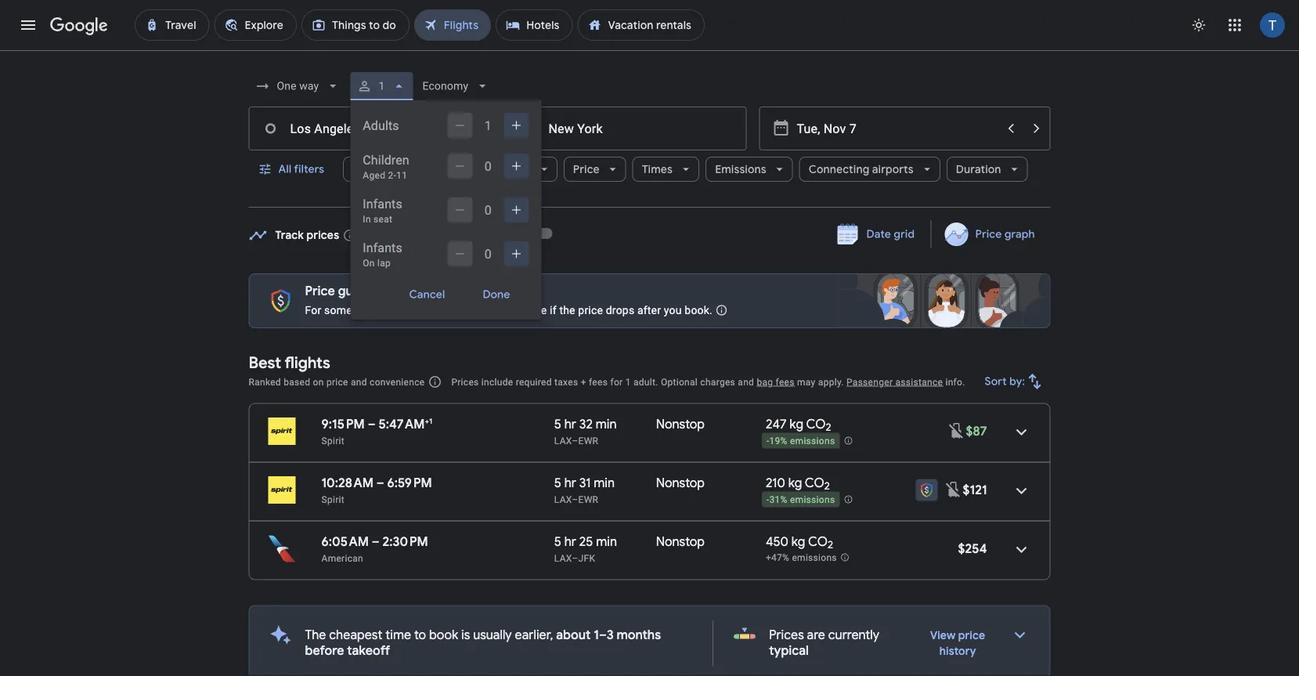 Task type: locate. For each thing, give the bounding box(es) containing it.
price right on
[[327, 376, 348, 387]]

min for 5 hr 25 min
[[596, 533, 617, 550]]

may
[[797, 376, 816, 387]]

2 horizontal spatial price
[[959, 629, 986, 643]]

1 left 3
[[594, 627, 599, 643]]

3 hr from the top
[[565, 533, 577, 550]]

2 the from the left
[[560, 304, 576, 316]]

charges
[[701, 376, 736, 387]]

pays
[[430, 304, 454, 316]]

1 vertical spatial 5
[[554, 475, 562, 491]]

prices left are
[[769, 627, 804, 643]]

emissions down 210 kg co 2
[[790, 494, 835, 505]]

price for price guarantee
[[305, 283, 335, 299]]

bag
[[757, 376, 773, 387]]

leaves los angeles international airport at 10:28 am on tuesday, november 7 and arrives at newark liberty international airport at 6:59 pm on tuesday, november 7. element
[[322, 475, 432, 491]]

infants for infants on lap
[[363, 240, 402, 255]]

6:05 am
[[322, 533, 369, 550]]

– right about
[[599, 627, 607, 643]]

lax inside 5 hr 31 min lax – ewr
[[554, 494, 572, 505]]

2 5 from the top
[[554, 475, 562, 491]]

– left 6:59 pm
[[377, 475, 384, 491]]

total duration 5 hr 32 min. element
[[554, 416, 656, 434]]

5 left 25
[[554, 533, 562, 550]]

2 horizontal spatial price
[[976, 227, 1002, 241]]

fees right the bag
[[776, 376, 795, 387]]

0 horizontal spatial price
[[305, 283, 335, 299]]

2 vertical spatial price
[[305, 283, 335, 299]]

1 hr from the top
[[565, 416, 577, 432]]

price inside button
[[976, 227, 1002, 241]]

lap
[[378, 258, 391, 269]]

2 up -31% emissions
[[825, 480, 830, 493]]

2 nonstop from the top
[[656, 475, 705, 491]]

1 vertical spatial -
[[767, 494, 770, 505]]

0 vertical spatial spirit
[[322, 435, 345, 446]]

2 up -19% emissions
[[826, 421, 832, 434]]

min right 31
[[594, 475, 615, 491]]

price for price graph
[[976, 227, 1002, 241]]

any dates
[[464, 228, 517, 242]]

None field
[[249, 72, 347, 100], [416, 72, 497, 100], [249, 72, 347, 100], [416, 72, 497, 100]]

sort by:
[[985, 374, 1026, 389]]

flight details. leaves los angeles international airport at 6:05 am on tuesday, november 7 and arrives at john f. kennedy international airport at 2:30 pm on tuesday, november 7. image
[[1003, 531, 1041, 568]]

connecting
[[809, 162, 870, 176]]

5:47 am
[[379, 416, 425, 432]]

0 vertical spatial lax
[[554, 435, 572, 446]]

3 nonstop flight. element from the top
[[656, 533, 705, 552]]

emissions down 450 kg co 2
[[792, 552, 837, 563]]

1 vertical spatial emissions
[[790, 494, 835, 505]]

0
[[485, 159, 492, 174], [485, 202, 492, 217], [485, 246, 492, 261]]

2 vertical spatial price
[[959, 629, 986, 643]]

2 vertical spatial 2
[[828, 538, 834, 552]]

for
[[611, 376, 623, 387]]

2 vertical spatial co
[[808, 533, 828, 550]]

prices right the learn more about ranking icon
[[452, 376, 479, 387]]

0 vertical spatial nonstop
[[656, 416, 705, 432]]

1 vertical spatial 2
[[825, 480, 830, 493]]

2 vertical spatial nonstop
[[656, 533, 705, 550]]

1 right the for
[[626, 376, 631, 387]]

87 US dollars text field
[[966, 423, 987, 439]]

ewr inside 5 hr 31 min lax – ewr
[[579, 494, 599, 505]]

and left the bag
[[738, 376, 755, 387]]

kg up +47% emissions
[[792, 533, 806, 550]]

11
[[396, 170, 407, 181]]

0 vertical spatial min
[[596, 416, 617, 432]]

main menu image
[[19, 16, 38, 34]]

0 horizontal spatial +
[[425, 416, 429, 426]]

date
[[867, 227, 892, 241]]

Departure text field
[[797, 107, 998, 150]]

3 lax from the top
[[554, 553, 572, 564]]

co up -31% emissions
[[805, 475, 825, 491]]

+ right the taxes at bottom left
[[581, 376, 587, 387]]

5 for 5 hr 25 min
[[554, 533, 562, 550]]

nonstop flight. element for 5 hr 31 min
[[656, 475, 705, 493]]

0 vertical spatial infants
[[363, 196, 402, 211]]

kg inside 450 kg co 2
[[792, 533, 806, 550]]

min right the 32
[[596, 416, 617, 432]]

min inside 5 hr 25 min lax – jfk
[[596, 533, 617, 550]]

graph
[[1005, 227, 1035, 241]]

1 vertical spatial price
[[327, 376, 348, 387]]

1 vertical spatial prices
[[769, 627, 804, 643]]

Departure time: 9:15 PM. text field
[[322, 416, 365, 432]]

3 0 from the top
[[485, 246, 492, 261]]

5 inside 5 hr 31 min lax – ewr
[[554, 475, 562, 491]]

2 for 210
[[825, 480, 830, 493]]

infants up lap
[[363, 240, 402, 255]]

5 inside 5 hr 32 min lax – ewr
[[554, 416, 562, 432]]

adults
[[363, 118, 399, 133]]

– inside 10:28 am – 6:59 pm spirit
[[377, 475, 384, 491]]

0 vertical spatial co
[[806, 416, 826, 432]]

new
[[412, 287, 432, 297]]

1 spirit from the top
[[322, 435, 345, 446]]

1 vertical spatial infants
[[363, 240, 402, 255]]

you right after
[[664, 304, 682, 316]]

price up for
[[305, 283, 335, 299]]

1 vertical spatial co
[[805, 475, 825, 491]]

254 US dollars text field
[[959, 541, 987, 557]]

co up -19% emissions
[[806, 416, 826, 432]]

grid
[[894, 227, 915, 241]]

450
[[766, 533, 789, 550]]

nonstop flight. element for 5 hr 32 min
[[656, 416, 705, 434]]

1 vertical spatial lax
[[554, 494, 572, 505]]

0 vertical spatial emissions
[[790, 436, 835, 447]]

min right 25
[[596, 533, 617, 550]]

1 vertical spatial min
[[594, 475, 615, 491]]

on
[[363, 258, 375, 269]]

jfk
[[579, 553, 596, 564]]

– inside 5 hr 31 min lax – ewr
[[572, 494, 579, 505]]

+ down the learn more about ranking icon
[[425, 416, 429, 426]]

view
[[931, 629, 956, 643]]

spirit down 9:15 pm
[[322, 435, 345, 446]]

0 horizontal spatial fees
[[589, 376, 608, 387]]

1 horizontal spatial the
[[560, 304, 576, 316]]

3 5 from the top
[[554, 533, 562, 550]]

– left the 'arrival time: 2:30 pm.' text box
[[372, 533, 380, 550]]

prices
[[452, 376, 479, 387], [769, 627, 804, 643]]

1 up airlines popup button
[[485, 118, 492, 133]]

duration
[[956, 162, 1002, 176]]

1 fees from the left
[[589, 376, 608, 387]]

hr inside 5 hr 32 min lax – ewr
[[565, 416, 577, 432]]

– down total duration 5 hr 32 min. element
[[572, 435, 579, 446]]

- down "210"
[[767, 494, 770, 505]]

Arrival time: 6:59 PM. text field
[[387, 475, 432, 491]]

0 left bags
[[485, 159, 492, 174]]

9:15 pm
[[322, 416, 365, 432]]

co inside 210 kg co 2
[[805, 475, 825, 491]]

co inside 450 kg co 2
[[808, 533, 828, 550]]

– down total duration 5 hr 25 min. element
[[572, 553, 579, 564]]

difference
[[496, 304, 547, 316]]

121 US dollars text field
[[963, 482, 987, 498]]

3 nonstop from the top
[[656, 533, 705, 550]]

Departure time: 6:05 AM. text field
[[322, 533, 369, 550]]

10:28 am – 6:59 pm spirit
[[322, 475, 432, 505]]

emissions
[[790, 436, 835, 447], [790, 494, 835, 505], [792, 552, 837, 563]]

2
[[826, 421, 832, 434], [825, 480, 830, 493], [828, 538, 834, 552]]

spirit down 10:28 am
[[322, 494, 345, 505]]

2 inside 450 kg co 2
[[828, 538, 834, 552]]

lax left jfk
[[554, 553, 572, 564]]

2 and from the left
[[738, 376, 755, 387]]

hr inside 5 hr 31 min lax – ewr
[[565, 475, 577, 491]]

1 inside 1 popup button
[[379, 80, 385, 92]]

price graph
[[976, 227, 1035, 241]]

nonstop
[[656, 416, 705, 432], [656, 475, 705, 491], [656, 533, 705, 550]]

32
[[579, 416, 593, 432]]

book
[[429, 627, 458, 643]]

price left drops
[[578, 304, 603, 316]]

+ inside 9:15 pm – 5:47 am + 1
[[425, 416, 429, 426]]

price right the bags popup button
[[573, 162, 600, 176]]

1 you from the left
[[457, 304, 475, 316]]

1 horizontal spatial fees
[[776, 376, 795, 387]]

5 left the 32
[[554, 416, 562, 432]]

kg inside 210 kg co 2
[[789, 475, 802, 491]]

None text field
[[501, 107, 747, 150]]

0 vertical spatial ewr
[[579, 435, 599, 446]]

1 horizontal spatial price
[[578, 304, 603, 316]]

2 vertical spatial lax
[[554, 553, 572, 564]]

2-
[[388, 170, 396, 181]]

hr left the 32
[[565, 416, 577, 432]]

0 vertical spatial kg
[[790, 416, 804, 432]]

airlines
[[424, 162, 463, 176]]

1 5 from the top
[[554, 416, 562, 432]]

0 vertical spatial nonstop flight. element
[[656, 416, 705, 434]]

2 nonstop flight. element from the top
[[656, 475, 705, 493]]

based
[[284, 376, 310, 387]]

2 - from the top
[[767, 494, 770, 505]]

2 for 247
[[826, 421, 832, 434]]

2 infants from the top
[[363, 240, 402, 255]]

prices for prices are currently typical
[[769, 627, 804, 643]]

american
[[322, 553, 363, 564]]

2 vertical spatial hr
[[565, 533, 577, 550]]

0 horizontal spatial price
[[327, 376, 348, 387]]

2 inside 247 kg co 2
[[826, 421, 832, 434]]

1 and from the left
[[351, 376, 367, 387]]

2 fees from the left
[[776, 376, 795, 387]]

1 right '5:47 am'
[[429, 416, 433, 426]]

price up the history
[[959, 629, 986, 643]]

change appearance image
[[1181, 6, 1218, 44]]

1 horizontal spatial prices
[[769, 627, 804, 643]]

9:15 pm – 5:47 am + 1
[[322, 416, 433, 432]]

1 horizontal spatial you
[[664, 304, 682, 316]]

nov
[[366, 228, 387, 242]]

kg for 450
[[792, 533, 806, 550]]

0 horizontal spatial and
[[351, 376, 367, 387]]

0 down any dates
[[485, 246, 492, 261]]

2 hr from the top
[[565, 475, 577, 491]]

1 vertical spatial hr
[[565, 475, 577, 491]]

and
[[351, 376, 367, 387], [738, 376, 755, 387]]

the cheapest time to book is usually earlier, about 1 – 3 months before takeoff
[[305, 627, 661, 658]]

1 horizontal spatial +
[[581, 376, 587, 387]]

-19% emissions
[[767, 436, 835, 447]]

and left "convenience"
[[351, 376, 367, 387]]

0 horizontal spatial you
[[457, 304, 475, 316]]

$254
[[959, 541, 987, 557]]

min for 5 hr 32 min
[[596, 416, 617, 432]]

0 vertical spatial +
[[581, 376, 587, 387]]

1 ewr from the top
[[579, 435, 599, 446]]

price inside popup button
[[573, 162, 600, 176]]

co for 210
[[805, 475, 825, 491]]

$87
[[966, 423, 987, 439]]

6:59 pm
[[387, 475, 432, 491]]

lax
[[554, 435, 572, 446], [554, 494, 572, 505], [554, 553, 572, 564]]

adult.
[[634, 376, 659, 387]]

2 up +47% emissions
[[828, 538, 834, 552]]

- down 247
[[767, 436, 770, 447]]

0 vertical spatial price
[[573, 162, 600, 176]]

nonstop for 5 hr 32 min
[[656, 416, 705, 432]]

spirit inside 10:28 am – 6:59 pm spirit
[[322, 494, 345, 505]]

+47%
[[766, 552, 790, 563]]

earlier,
[[515, 627, 553, 643]]

hr for 25
[[565, 533, 577, 550]]

hr left 31
[[565, 475, 577, 491]]

best flights main content
[[249, 215, 1051, 676]]

ewr down 31
[[579, 494, 599, 505]]

min inside 5 hr 31 min lax – ewr
[[594, 475, 615, 491]]

0 vertical spatial prices
[[452, 376, 479, 387]]

co up +47% emissions
[[808, 533, 828, 550]]

1 nonstop flight. element from the top
[[656, 416, 705, 434]]

children
[[363, 152, 409, 167]]

– down total duration 5 hr 31 min. element
[[572, 494, 579, 505]]

- for 247
[[767, 436, 770, 447]]

kg up -31% emissions
[[789, 475, 802, 491]]

2 0 from the top
[[485, 202, 492, 217]]

2 vertical spatial emissions
[[792, 552, 837, 563]]

you right pays at left top
[[457, 304, 475, 316]]

1 vertical spatial nonstop flight. element
[[656, 475, 705, 493]]

0 vertical spatial hr
[[565, 416, 577, 432]]

5 left 31
[[554, 475, 562, 491]]

2 vertical spatial 0
[[485, 246, 492, 261]]

2 vertical spatial kg
[[792, 533, 806, 550]]

prices for prices include required taxes + fees for 1 adult. optional charges and bag fees may apply. passenger assistance
[[452, 376, 479, 387]]

stops
[[353, 162, 382, 176]]

2 lax from the top
[[554, 494, 572, 505]]

1 - from the top
[[767, 436, 770, 447]]

fees
[[589, 376, 608, 387], [776, 376, 795, 387]]

0 horizontal spatial the
[[478, 304, 493, 316]]

1 vertical spatial kg
[[789, 475, 802, 491]]

0 vertical spatial 2
[[826, 421, 832, 434]]

price
[[578, 304, 603, 316], [327, 376, 348, 387], [959, 629, 986, 643]]

0 up any dates
[[485, 202, 492, 217]]

times
[[642, 162, 673, 176]]

the right if at the left top of the page
[[560, 304, 576, 316]]

1 infants from the top
[[363, 196, 402, 211]]

hr for 32
[[565, 416, 577, 432]]

learn more about price guarantee image
[[703, 291, 741, 329]]

for
[[305, 304, 322, 316]]

price button
[[564, 150, 626, 188]]

infants up seat
[[363, 196, 402, 211]]

0 vertical spatial -
[[767, 436, 770, 447]]

1 vertical spatial ewr
[[579, 494, 599, 505]]

0 vertical spatial 0
[[485, 159, 492, 174]]

prices inside the prices are currently typical
[[769, 627, 804, 643]]

leaves los angeles international airport at 6:05 am on tuesday, november 7 and arrives at john f. kennedy international airport at 2:30 pm on tuesday, november 7. element
[[322, 533, 428, 550]]

1 vertical spatial nonstop
[[656, 475, 705, 491]]

– right 9:15 pm 'text box'
[[368, 416, 376, 432]]

kg inside 247 kg co 2
[[790, 416, 804, 432]]

prices
[[307, 228, 339, 242]]

lax down total duration 5 hr 32 min. element
[[554, 435, 572, 446]]

1 vertical spatial price
[[976, 227, 1002, 241]]

0 horizontal spatial prices
[[452, 376, 479, 387]]

min inside 5 hr 32 min lax – ewr
[[596, 416, 617, 432]]

the down done
[[478, 304, 493, 316]]

months
[[617, 627, 661, 643]]

1 vertical spatial 0
[[485, 202, 492, 217]]

1 vertical spatial spirit
[[322, 494, 345, 505]]

450 kg co 2
[[766, 533, 834, 552]]

1 lax from the top
[[554, 435, 572, 446]]

2 vertical spatial 5
[[554, 533, 562, 550]]

Arrival time: 2:30 PM. text field
[[383, 533, 428, 550]]

lax inside 5 hr 32 min lax – ewr
[[554, 435, 572, 446]]

total duration 5 hr 31 min. element
[[554, 475, 656, 493]]

None search field
[[249, 67, 1051, 320]]

ewr inside 5 hr 32 min lax – ewr
[[579, 435, 599, 446]]

ewr down the 32
[[579, 435, 599, 446]]

nonstop flight. element
[[656, 416, 705, 434], [656, 475, 705, 493], [656, 533, 705, 552]]

2 vertical spatial nonstop flight. element
[[656, 533, 705, 552]]

1 up adults in the left of the page
[[379, 80, 385, 92]]

hr inside 5 hr 25 min lax – jfk
[[565, 533, 577, 550]]

1 0 from the top
[[485, 159, 492, 174]]

done button
[[464, 282, 529, 307]]

1 horizontal spatial and
[[738, 376, 755, 387]]

5 inside 5 hr 25 min lax – jfk
[[554, 533, 562, 550]]

hr left 25
[[565, 533, 577, 550]]

are
[[807, 627, 826, 643]]

kg
[[790, 416, 804, 432], [789, 475, 802, 491], [792, 533, 806, 550]]

lax down total duration 5 hr 31 min. element
[[554, 494, 572, 505]]

0 vertical spatial 5
[[554, 416, 562, 432]]

emissions down 247 kg co 2
[[790, 436, 835, 447]]

swap origin and destination. image
[[488, 119, 507, 138]]

1 horizontal spatial price
[[573, 162, 600, 176]]

drops
[[606, 304, 635, 316]]

2 spirit from the top
[[322, 494, 345, 505]]

2 ewr from the top
[[579, 494, 599, 505]]

this price for this flight doesn't include overhead bin access. if you need a carry-on bag, use the bags filter to update prices. image
[[947, 421, 966, 440]]

co inside 247 kg co 2
[[806, 416, 826, 432]]

fees left the for
[[589, 376, 608, 387]]

lax inside 5 hr 25 min lax – jfk
[[554, 553, 572, 564]]

1 nonstop from the top
[[656, 416, 705, 432]]

5
[[554, 416, 562, 432], [554, 475, 562, 491], [554, 533, 562, 550]]

price left graph
[[976, 227, 1002, 241]]

price inside view price history
[[959, 629, 986, 643]]

2 inside 210 kg co 2
[[825, 480, 830, 493]]

price guarantee
[[305, 283, 398, 299]]

kg up -19% emissions
[[790, 416, 804, 432]]

2 vertical spatial min
[[596, 533, 617, 550]]

1 vertical spatial +
[[425, 416, 429, 426]]

2:30 pm
[[383, 533, 428, 550]]



Task type: vqa. For each thing, say whether or not it's contained in the screenshot.
'$121' in the bottom of the page
yes



Task type: describe. For each thing, give the bounding box(es) containing it.
all filters button
[[249, 150, 337, 188]]

New feature text field
[[405, 284, 439, 299]]

connecting airports
[[809, 162, 914, 176]]

dates
[[487, 228, 517, 242]]

loading results progress bar
[[0, 50, 1300, 53]]

flights
[[285, 353, 330, 372]]

ranked
[[249, 376, 281, 387]]

the
[[305, 627, 326, 643]]

0 for infants in seat
[[485, 202, 492, 217]]

guarantee
[[338, 283, 398, 299]]

if
[[550, 304, 557, 316]]

before
[[305, 642, 344, 658]]

ewr for 31
[[579, 494, 599, 505]]

price graph button
[[935, 220, 1048, 248]]

include
[[482, 376, 513, 387]]

takeoff
[[347, 642, 390, 658]]

any
[[464, 228, 484, 242]]

view price history image
[[1002, 616, 1039, 654]]

hr for 31
[[565, 475, 577, 491]]

Arrival time: 5:47 AM on  Wednesday, November 8. text field
[[379, 416, 433, 432]]

prices are currently typical
[[769, 627, 880, 658]]

lax for 5 hr 25 min
[[554, 553, 572, 564]]

kg for 210
[[789, 475, 802, 491]]

6:05 am – 2:30 pm american
[[322, 533, 428, 564]]

kg for 247
[[790, 416, 804, 432]]

best
[[249, 353, 281, 372]]

all filters
[[278, 162, 324, 176]]

– inside 6:05 am – 2:30 pm american
[[372, 533, 380, 550]]

convenience
[[370, 376, 425, 387]]

flight details. leaves los angeles international airport at 9:15 pm on tuesday, november 7 and arrives at newark liberty international airport at 5:47 am on wednesday, november 8. image
[[1003, 413, 1041, 451]]

cancel button
[[390, 282, 464, 307]]

learn more about tracked prices image
[[343, 228, 357, 242]]

5 for 5 hr 31 min
[[554, 475, 562, 491]]

cheapest
[[329, 627, 383, 643]]

247 kg co 2
[[766, 416, 832, 434]]

1 inside 9:15 pm – 5:47 am + 1
[[429, 416, 433, 426]]

airlines button
[[415, 157, 490, 182]]

nonstop flight. element for 5 hr 25 min
[[656, 533, 705, 552]]

view price history
[[931, 629, 986, 658]]

+47% emissions
[[766, 552, 837, 563]]

track
[[275, 228, 304, 242]]

none search field containing adults
[[249, 67, 1051, 320]]

infants for infants in seat
[[363, 196, 402, 211]]

in
[[363, 214, 371, 225]]

leaves los angeles international airport at 9:15 pm on tuesday, november 7 and arrives at newark liberty international airport at 5:47 am on wednesday, november 8. element
[[322, 416, 433, 432]]

co for 247
[[806, 416, 826, 432]]

1 inside the cheapest time to book is usually earlier, about 1 – 3 months before takeoff
[[594, 627, 599, 643]]

stops button
[[343, 150, 409, 188]]

book.
[[685, 304, 713, 316]]

emissions for 247
[[790, 436, 835, 447]]

7
[[390, 228, 396, 242]]

about
[[556, 627, 591, 643]]

10:28 am
[[322, 475, 374, 491]]

ranked based on price and convenience
[[249, 376, 425, 387]]

flights,
[[355, 304, 389, 316]]

emissions for 210
[[790, 494, 835, 505]]

price for price
[[573, 162, 600, 176]]

Departure time: 10:28 AM. text field
[[322, 475, 374, 491]]

learn more about ranking image
[[428, 375, 442, 389]]

on
[[313, 376, 324, 387]]

247
[[766, 416, 787, 432]]

find the best price region
[[249, 215, 1051, 261]]

lax for 5 hr 32 min
[[554, 435, 572, 446]]

0 for infants on lap
[[485, 246, 492, 261]]

flight details. leaves los angeles international airport at 10:28 am on tuesday, november 7 and arrives at newark liberty international airport at 6:59 pm on tuesday, november 7. image
[[1003, 472, 1041, 510]]

sort
[[985, 374, 1007, 389]]

5 hr 32 min lax – ewr
[[554, 416, 617, 446]]

cancel
[[409, 287, 445, 302]]

usually
[[473, 627, 512, 643]]

1 button
[[350, 67, 413, 105]]

1 the from the left
[[478, 304, 493, 316]]

date grid
[[867, 227, 915, 241]]

duration button
[[947, 150, 1028, 188]]

0 vertical spatial price
[[578, 304, 603, 316]]

5 for 5 hr 32 min
[[554, 416, 562, 432]]

-31% emissions
[[767, 494, 835, 505]]

5 hr 25 min lax – jfk
[[554, 533, 617, 564]]

aged
[[363, 170, 386, 181]]

lax for 5 hr 31 min
[[554, 494, 572, 505]]

track prices
[[275, 228, 339, 242]]

for some flights, google pays you the difference if the price drops after you book.
[[305, 304, 713, 316]]

children aged 2-11
[[363, 152, 409, 181]]

$121
[[963, 482, 987, 498]]

by:
[[1010, 374, 1026, 389]]

bags
[[506, 162, 531, 176]]

– inside 5 hr 32 min lax – ewr
[[572, 435, 579, 446]]

sort by: button
[[979, 363, 1051, 400]]

this price for this flight doesn't include overhead bin access. if you need a carry-on bag, use the bags filter to update prices. image
[[944, 480, 963, 499]]

some
[[324, 304, 352, 316]]

2 for 450
[[828, 538, 834, 552]]

optional
[[661, 376, 698, 387]]

connecting airports button
[[800, 150, 941, 188]]

5 hr 31 min lax – ewr
[[554, 475, 615, 505]]

co for 450
[[808, 533, 828, 550]]

19%
[[770, 436, 788, 447]]

nonstop for 5 hr 31 min
[[656, 475, 705, 491]]

emissions
[[715, 162, 767, 176]]

210 kg co 2
[[766, 475, 830, 493]]

infants on lap
[[363, 240, 402, 269]]

– inside the cheapest time to book is usually earlier, about 1 – 3 months before takeoff
[[599, 627, 607, 643]]

prices include required taxes + fees for 1 adult. optional charges and bag fees may apply. passenger assistance
[[452, 376, 943, 387]]

min for 5 hr 31 min
[[594, 475, 615, 491]]

3
[[607, 627, 614, 643]]

number of passengers dialog
[[350, 100, 542, 320]]

all
[[278, 162, 292, 176]]

taxes
[[555, 376, 578, 387]]

1 inside number of passengers dialog
[[485, 118, 492, 133]]

done
[[483, 287, 510, 302]]

– inside 5 hr 25 min lax – jfk
[[572, 553, 579, 564]]

bag fees button
[[757, 376, 795, 387]]

currently
[[829, 627, 880, 643]]

times button
[[633, 150, 700, 188]]

31
[[579, 475, 591, 491]]

nonstop for 5 hr 25 min
[[656, 533, 705, 550]]

total duration 5 hr 25 min. element
[[554, 533, 656, 552]]

2 you from the left
[[664, 304, 682, 316]]

ewr for 32
[[579, 435, 599, 446]]

none text field inside search box
[[501, 107, 747, 150]]

is
[[461, 627, 470, 643]]

emissions button
[[706, 150, 793, 188]]

0 for children aged 2-11
[[485, 159, 492, 174]]

- for 210
[[767, 494, 770, 505]]

after
[[638, 304, 661, 316]]

required
[[516, 376, 552, 387]]

filters
[[294, 162, 324, 176]]



